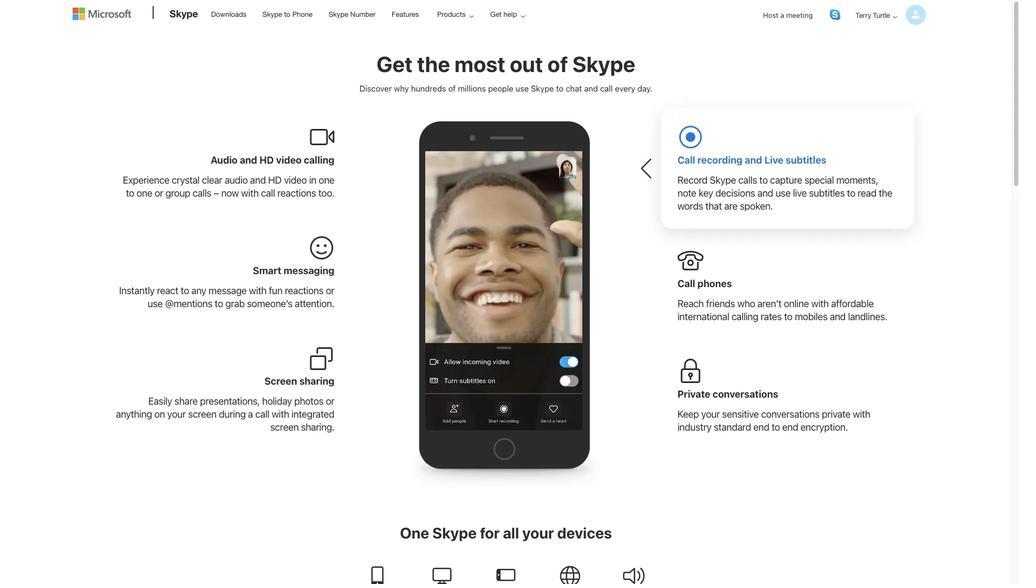 Task type: vqa. For each thing, say whether or not it's contained in the screenshot.


Task type: locate. For each thing, give the bounding box(es) containing it.
1 vertical spatial video
[[284, 174, 307, 186]]

standard
[[714, 421, 751, 433]]

affordable
[[831, 298, 874, 309]]

0 horizontal spatial a
[[248, 408, 253, 420]]

to inside experience crystal clear audio and hd video in one to one or group calls – now with call reactions too.
[[126, 187, 134, 199]]

read
[[858, 187, 877, 199]]

1 horizontal spatial one
[[319, 174, 334, 186]]

one skype for all your devices
[[400, 524, 612, 542]]

0 vertical spatial use
[[516, 83, 529, 93]]

0 horizontal spatial get
[[377, 51, 413, 77]]

1 horizontal spatial of
[[548, 51, 568, 77]]

get help
[[490, 10, 517, 18]]

skype left phone
[[263, 10, 282, 18]]

0 horizontal spatial the
[[417, 51, 450, 77]]

skype down out
[[531, 83, 554, 93]]

now
[[221, 187, 239, 199]]

hd down audio and hd video calling
[[268, 174, 282, 186]]

and
[[584, 83, 598, 93], [240, 154, 257, 166], [745, 154, 762, 166], [250, 174, 266, 186], [758, 187, 773, 199], [830, 311, 846, 322]]

millions
[[458, 83, 486, 93]]

terry
[[856, 11, 871, 19]]

1 vertical spatial screen
[[270, 421, 299, 433]]

call up reach
[[678, 278, 695, 289]]

with down the audio
[[241, 187, 259, 199]]

use down capture
[[776, 187, 791, 199]]

to
[[284, 10, 290, 18], [556, 83, 564, 93], [760, 174, 768, 186], [126, 187, 134, 199], [847, 187, 856, 199], [181, 285, 189, 296], [215, 298, 223, 309], [784, 311, 793, 322], [772, 421, 780, 433]]

downloads link
[[206, 1, 251, 27]]

presentations,
[[200, 395, 260, 407]]

call
[[600, 83, 613, 93], [261, 187, 275, 199], [255, 408, 269, 420]]

or
[[155, 187, 163, 199], [326, 285, 334, 296], [326, 395, 334, 407]]

to down message
[[215, 298, 223, 309]]

a right during
[[248, 408, 253, 420]]

0 vertical spatial calls
[[739, 174, 757, 186]]

why
[[394, 83, 409, 93]]

to down online on the bottom right of the page
[[784, 311, 793, 322]]

that
[[706, 200, 722, 212]]

get left help
[[490, 10, 502, 18]]

or up attention.
[[326, 285, 334, 296]]

calls left –
[[193, 187, 211, 199]]

reach
[[678, 298, 704, 309]]

host
[[763, 11, 779, 19]]

1 vertical spatial call
[[678, 278, 695, 289]]

and inside reach friends who aren't online with affordable international calling rates to mobiles and landlines.
[[830, 311, 846, 322]]

of left millions
[[448, 83, 456, 93]]

1 horizontal spatial the
[[879, 187, 893, 199]]

audio and hd video calling
[[211, 154, 334, 166]]

skype up decisions
[[710, 174, 736, 186]]

calls up decisions
[[739, 174, 757, 186]]

calling down who
[[732, 311, 759, 322]]

0 vertical spatial call
[[678, 154, 695, 166]]

or right the photos
[[326, 395, 334, 407]]

audio
[[225, 174, 248, 186]]

group
[[166, 187, 190, 199]]

who
[[738, 298, 755, 309]]

with right the private
[[853, 408, 871, 420]]

with inside the instantly react to any message with fun reactions or use @mentions to grab someone's attention.
[[249, 285, 267, 296]]

2 vertical spatial use
[[148, 298, 163, 309]]

1 vertical spatial or
[[326, 285, 334, 296]]

and down affordable
[[830, 311, 846, 322]]

use down react
[[148, 298, 163, 309]]

microsoft image
[[73, 8, 131, 20]]

use right people
[[516, 83, 529, 93]]

1 horizontal spatial use
[[516, 83, 529, 93]]

and up spoken.
[[758, 187, 773, 199]]

the up hundreds
[[417, 51, 450, 77]]

with inside experience crystal clear audio and hd video in one to one or group calls – now with call reactions too.
[[241, 187, 259, 199]]


[[678, 358, 704, 384]]

or down experience
[[155, 187, 163, 199]]

or inside the instantly react to any message with fun reactions or use @mentions to grab someone's attention.
[[326, 285, 334, 296]]

end down the sensitive
[[753, 421, 769, 433]]

or inside easily share presentations, holiday photos or anything on your screen during a call with integrated screen sharing.
[[326, 395, 334, 407]]

1 vertical spatial calling
[[732, 311, 759, 322]]

all
[[503, 524, 519, 542]]

menu bar
[[73, 1, 940, 57]]

private
[[822, 408, 851, 420]]

with down holiday
[[272, 408, 289, 420]]

reactions up attention.
[[285, 285, 324, 296]]

hd
[[260, 154, 274, 166], [268, 174, 282, 186]]

0 horizontal spatial screen
[[188, 408, 217, 420]]

2 horizontal spatial use
[[776, 187, 791, 199]]

0 vertical spatial of
[[548, 51, 568, 77]]

with for 
[[249, 285, 267, 296]]

subtitles up special
[[786, 154, 827, 166]]

your inside easily share presentations, holiday photos or anything on your screen during a call with integrated screen sharing.
[[167, 408, 186, 420]]

get
[[490, 10, 502, 18], [377, 51, 413, 77]]

live
[[793, 187, 807, 199]]

integrated
[[292, 408, 334, 420]]

1 vertical spatial a
[[248, 408, 253, 420]]

0 vertical spatial screen
[[188, 408, 217, 420]]

online
[[784, 298, 809, 309]]

with up someone's
[[249, 285, 267, 296]]

2 horizontal spatial your
[[701, 408, 720, 420]]

1 vertical spatial of
[[448, 83, 456, 93]]

1 horizontal spatial screen
[[270, 421, 299, 433]]

with for 
[[853, 408, 871, 420]]

1 horizontal spatial get
[[490, 10, 502, 18]]

0 vertical spatial reactions
[[277, 187, 316, 199]]

record skype calls to capture special moments, note key decisions and use live subtitles to read the words that are spoken.
[[678, 174, 893, 212]]

any
[[191, 285, 206, 296]]

skype inside record skype calls to capture special moments, note key decisions and use live subtitles to read the words that are spoken.
[[710, 174, 736, 186]]

2 end from the left
[[782, 421, 798, 433]]

or inside experience crystal clear audio and hd video in one to one or group calls – now with call reactions too.
[[155, 187, 163, 199]]

call recording and live subtitles
[[678, 154, 827, 166]]

turtle
[[873, 11, 890, 19]]

1 vertical spatial use
[[776, 187, 791, 199]]

one
[[400, 524, 429, 542]]

a
[[781, 11, 784, 19], [248, 408, 253, 420]]

subtitles down special
[[809, 187, 845, 199]]

one up too.
[[319, 174, 334, 186]]

0 vertical spatial get
[[490, 10, 502, 18]]

terry turtle
[[856, 11, 890, 19]]

conversations up encryption.
[[761, 408, 820, 420]]

0 horizontal spatial your
[[167, 408, 186, 420]]

your down share
[[167, 408, 186, 420]]

and right the audio
[[250, 174, 266, 186]]

experience
[[123, 174, 169, 186]]

out
[[510, 51, 543, 77]]

and inside experience crystal clear audio and hd video in one to one or group calls – now with call reactions too.
[[250, 174, 266, 186]]

1 horizontal spatial calls
[[739, 174, 757, 186]]


[[678, 124, 704, 150]]

screen down share
[[188, 408, 217, 420]]

get help button
[[481, 1, 534, 28]]

to right standard
[[772, 421, 780, 433]]

0 horizontal spatial end
[[753, 421, 769, 433]]

2 vertical spatial call
[[255, 408, 269, 420]]

0 vertical spatial a
[[781, 11, 784, 19]]

to down experience
[[126, 187, 134, 199]]

0 vertical spatial the
[[417, 51, 450, 77]]

smart messaging
[[253, 265, 334, 276]]

calls
[[739, 174, 757, 186], [193, 187, 211, 199]]

one
[[319, 174, 334, 186], [137, 187, 152, 199]]

call down holiday
[[255, 408, 269, 420]]

video inside experience crystal clear audio and hd video in one to one or group calls – now with call reactions too.
[[284, 174, 307, 186]]

0 vertical spatial call
[[600, 83, 613, 93]]

0 horizontal spatial calling
[[304, 154, 334, 166]]

your inside keep your sensitive conversations private with industry standard end to end encryption.
[[701, 408, 720, 420]]

use inside the instantly react to any message with fun reactions or use @mentions to grab someone's attention.
[[148, 298, 163, 309]]

with inside keep your sensitive conversations private with industry standard end to end encryption.
[[853, 408, 871, 420]]

with inside reach friends who aren't online with affordable international calling rates to mobiles and landlines.
[[811, 298, 829, 309]]

help
[[504, 10, 517, 18]]

0 vertical spatial or
[[155, 187, 163, 199]]

to left phone
[[284, 10, 290, 18]]

1 horizontal spatial end
[[782, 421, 798, 433]]


[[678, 248, 704, 274]]

skype to phone
[[263, 10, 313, 18]]

1 vertical spatial reactions
[[285, 285, 324, 296]]

call up the record
[[678, 154, 695, 166]]

features link
[[387, 1, 424, 27]]

0 vertical spatial conversations
[[713, 388, 778, 400]]

1 vertical spatial get
[[377, 51, 413, 77]]

screen
[[264, 375, 297, 387]]

your right the all
[[522, 524, 554, 542]]

the right read
[[879, 187, 893, 199]]

anything
[[116, 408, 152, 420]]

0 horizontal spatial use
[[148, 298, 163, 309]]

call left every
[[600, 83, 613, 93]]

one down experience
[[137, 187, 152, 199]]

get up why
[[377, 51, 413, 77]]

clear
[[202, 174, 222, 186]]

someone's
[[247, 298, 293, 309]]

1 vertical spatial calls
[[193, 187, 211, 199]]

a right the host
[[781, 11, 784, 19]]

1 vertical spatial one
[[137, 187, 152, 199]]

calling up the in
[[304, 154, 334, 166]]

–
[[214, 187, 219, 199]]

to down moments,
[[847, 187, 856, 199]]

fun
[[269, 285, 283, 296]]

0 horizontal spatial of
[[448, 83, 456, 93]]

1 horizontal spatial calling
[[732, 311, 759, 322]]

live
[[765, 154, 784, 166]]

your up 'industry'
[[701, 408, 720, 420]]

2 call from the top
[[678, 278, 695, 289]]

 link
[[830, 9, 841, 20]]


[[308, 345, 334, 371]]

end left encryption.
[[782, 421, 798, 433]]

to up @mentions
[[181, 285, 189, 296]]

reactions down the in
[[277, 187, 316, 199]]

get inside dropdown button
[[490, 10, 502, 18]]

1 call from the top
[[678, 154, 695, 166]]

1 vertical spatial subtitles
[[809, 187, 845, 199]]

hd right audio at the left of page
[[260, 154, 274, 166]]

keep
[[678, 408, 699, 420]]

get for get help
[[490, 10, 502, 18]]

with up mobiles
[[811, 298, 829, 309]]

day.
[[638, 83, 653, 93]]

0 horizontal spatial calls
[[193, 187, 211, 199]]

reactions inside the instantly react to any message with fun reactions or use @mentions to grab someone's attention.
[[285, 285, 324, 296]]

grab
[[225, 298, 245, 309]]

skype
[[170, 8, 198, 19], [263, 10, 282, 18], [329, 10, 348, 18], [573, 51, 636, 77], [531, 83, 554, 93], [710, 174, 736, 186], [432, 524, 477, 542]]

conversations up the sensitive
[[713, 388, 778, 400]]

screen down holiday
[[270, 421, 299, 433]]

2 vertical spatial or
[[326, 395, 334, 407]]

of up "chat" on the right top of page
[[548, 51, 568, 77]]

1 vertical spatial the
[[879, 187, 893, 199]]

0 horizontal spatial one
[[137, 187, 152, 199]]

1 vertical spatial conversations
[[761, 408, 820, 420]]

1 vertical spatial hd
[[268, 174, 282, 186]]

call down audio and hd video calling
[[261, 187, 275, 199]]

call for 
[[678, 278, 695, 289]]

1 vertical spatial call
[[261, 187, 275, 199]]



Task type: describe. For each thing, give the bounding box(es) containing it.
to down live
[[760, 174, 768, 186]]

0 vertical spatial one
[[319, 174, 334, 186]]

and inside record skype calls to capture special moments, note key decisions and use live subtitles to read the words that are spoken.
[[758, 187, 773, 199]]

spoken.
[[740, 200, 773, 212]]

key
[[699, 187, 713, 199]]

skype left for on the bottom
[[432, 524, 477, 542]]

1 horizontal spatial your
[[522, 524, 554, 542]]

call phones
[[678, 278, 732, 289]]

to inside reach friends who aren't online with affordable international calling rates to mobiles and landlines.
[[784, 311, 793, 322]]

get for get the most out of skype
[[377, 51, 413, 77]]

sensitive
[[722, 408, 759, 420]]

record
[[678, 174, 708, 186]]

hundreds
[[411, 83, 446, 93]]

in
[[309, 174, 316, 186]]

holiday
[[262, 395, 292, 407]]

skype to phone link
[[258, 1, 318, 27]]

calling inside reach friends who aren't online with affordable international calling rates to mobiles and landlines.
[[732, 311, 759, 322]]

number
[[350, 10, 376, 18]]

use inside record skype calls to capture special moments, note key decisions and use live subtitles to read the words that are spoken.
[[776, 187, 791, 199]]

experience crystal clear audio and hd video in one to one or group calls – now with call reactions too.
[[123, 174, 334, 199]]

international
[[678, 311, 729, 322]]

instantly react to any message with fun reactions or use @mentions to grab someone's attention.
[[119, 285, 334, 309]]

avatar image
[[906, 5, 926, 25]]

mobiles
[[795, 311, 828, 322]]

note
[[678, 187, 696, 199]]

skype left the number
[[329, 10, 348, 18]]

during
[[219, 408, 246, 420]]

host a meeting
[[763, 11, 813, 19]]

friends
[[706, 298, 735, 309]]

capture
[[770, 174, 802, 186]]

subtitles inside record skype calls to capture special moments, note key decisions and use live subtitles to read the words that are spoken.
[[809, 187, 845, 199]]

easily share presentations, holiday photos or anything on your screen during a call with integrated screen sharing.
[[116, 395, 334, 433]]

hd inside experience crystal clear audio and hd video in one to one or group calls – now with call reactions too.
[[268, 174, 282, 186]]

screen sharing
[[264, 375, 334, 387]]

@mentions
[[165, 298, 212, 309]]

phone
[[292, 10, 313, 18]]

0 vertical spatial video
[[276, 154, 302, 166]]

skype number
[[329, 10, 376, 18]]

people
[[488, 83, 514, 93]]


[[308, 235, 334, 261]]

skype link
[[164, 1, 204, 30]]

decisions
[[716, 187, 755, 199]]

words
[[678, 200, 703, 212]]

discover why hundreds of millions people use skype to chat and call every day.
[[360, 83, 653, 93]]

most
[[455, 51, 505, 77]]

reactions inside experience crystal clear audio and hd video in one to one or group calls – now with call reactions too.
[[277, 187, 316, 199]]

recording
[[698, 154, 743, 166]]

skype left downloads link
[[170, 8, 198, 19]]

with for 
[[811, 298, 829, 309]]

sharing
[[299, 375, 334, 387]]

0 vertical spatial hd
[[260, 154, 274, 166]]

easily
[[148, 395, 172, 407]]

with inside easily share presentations, holiday photos or anything on your screen during a call with integrated screen sharing.
[[272, 408, 289, 420]]

menu bar containing host a meeting
[[73, 1, 940, 57]]

messaging
[[284, 265, 334, 276]]

phones
[[698, 278, 732, 289]]

1 horizontal spatial a
[[781, 11, 784, 19]]

audio
[[211, 154, 238, 166]]

and left live
[[745, 154, 762, 166]]

message
[[209, 285, 247, 296]]

crystal
[[172, 174, 200, 186]]

conversations inside keep your sensitive conversations private with industry standard end to end encryption.
[[761, 408, 820, 420]]

skype number link
[[324, 1, 381, 27]]

arrow down image
[[889, 10, 902, 23]]

discover
[[360, 83, 392, 93]]

products button
[[428, 1, 482, 28]]

calls inside record skype calls to capture special moments, note key decisions and use live subtitles to read the words that are spoken.
[[739, 174, 757, 186]]

and right "chat" on the right top of page
[[584, 83, 598, 93]]

aren't
[[758, 298, 782, 309]]

features
[[392, 10, 419, 18]]

the inside record skype calls to capture special moments, note key decisions and use live subtitles to read the words that are spoken.
[[879, 187, 893, 199]]

and up the audio
[[240, 154, 257, 166]]

downloads
[[211, 10, 246, 18]]

devices
[[557, 524, 612, 542]]

photos
[[294, 395, 324, 407]]

rates
[[761, 311, 782, 322]]

host a meeting link
[[755, 1, 822, 29]]

attention.
[[295, 298, 334, 309]]

get the most out of skype
[[377, 51, 636, 77]]

too.
[[318, 187, 334, 199]]

call inside experience crystal clear audio and hd video in one to one or group calls – now with call reactions too.
[[261, 187, 275, 199]]

call inside easily share presentations, holiday photos or anything on your screen during a call with integrated screen sharing.
[[255, 408, 269, 420]]

skype up every
[[573, 51, 636, 77]]

calls inside experience crystal clear audio and hd video in one to one or group calls – now with call reactions too.
[[193, 187, 211, 199]]

reach friends who aren't online with affordable international calling rates to mobiles and landlines.
[[678, 298, 888, 322]]

landlines.
[[848, 311, 888, 322]]

private
[[678, 388, 711, 400]]

video showcase of features available on skype. skype provides you with audio and hd video calling, smart messaging, screen sharing, call recording and live subtitles, call to phones and on top of all we're keeping your conversations private. element
[[426, 151, 583, 430]]

0 vertical spatial subtitles
[[786, 154, 827, 166]]

1 end from the left
[[753, 421, 769, 433]]

to left "chat" on the right top of page
[[556, 83, 564, 93]]

0 vertical spatial calling
[[304, 154, 334, 166]]


[[308, 124, 334, 150]]

sharing.
[[301, 421, 334, 433]]

industry
[[678, 421, 712, 433]]

a inside easily share presentations, holiday photos or anything on your screen during a call with integrated screen sharing.
[[248, 408, 253, 420]]

meeting
[[786, 11, 813, 19]]

moments,
[[836, 174, 878, 186]]

are
[[724, 200, 738, 212]]

react
[[157, 285, 178, 296]]

encryption.
[[801, 421, 848, 433]]

call for 
[[678, 154, 695, 166]]

to inside keep your sensitive conversations private with industry standard end to end encryption.
[[772, 421, 780, 433]]

special
[[805, 174, 834, 186]]

products
[[437, 10, 466, 18]]

instantly
[[119, 285, 155, 296]]

chat
[[566, 83, 582, 93]]

share
[[175, 395, 198, 407]]



